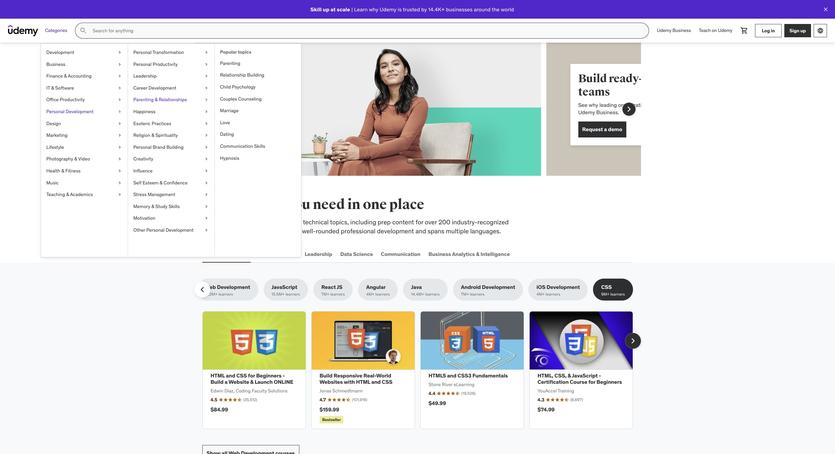 Task type: vqa. For each thing, say whether or not it's contained in the screenshot.
Beauty & Makeup link on the top of the page
no



Task type: locate. For each thing, give the bounding box(es) containing it.
previous image for topic filters element
[[197, 285, 208, 295]]

it inside button
[[257, 251, 262, 258]]

xsmall image inside music link
[[117, 180, 122, 186]]

1 horizontal spatial parenting
[[220, 60, 240, 66]]

udemy business
[[657, 27, 691, 33]]

xsmall image inside motivation link
[[204, 216, 209, 222]]

development down "office productivity" link
[[66, 109, 94, 115]]

xsmall image inside self esteem & confidence "link"
[[204, 180, 209, 186]]

& up office
[[51, 85, 54, 91]]

css inside build responsive real-world websites with html and css
[[382, 379, 393, 386]]

ios
[[537, 284, 546, 291]]

previous image inside topic filters element
[[197, 285, 208, 295]]

0 vertical spatial it
[[46, 85, 50, 91]]

leadership down rounded
[[305, 251, 332, 258]]

personal for personal development
[[46, 109, 65, 115]]

1 horizontal spatial javascript
[[572, 373, 598, 379]]

creativity link
[[128, 153, 214, 165]]

xsmall image inside personal brand building link
[[204, 144, 209, 151]]

communication up hypnosis on the top of the page
[[220, 143, 253, 149]]

skills up workplace
[[248, 196, 284, 213]]

css inside css 9m+ learners
[[601, 284, 612, 291]]

2 vertical spatial business
[[429, 251, 451, 258]]

4 learners from the left
[[375, 292, 390, 297]]

learners inside angular 4m+ learners
[[375, 292, 390, 297]]

xsmall image
[[117, 49, 122, 56], [117, 61, 122, 68], [204, 61, 209, 68], [117, 73, 122, 80], [117, 85, 122, 91], [204, 85, 209, 91], [117, 97, 122, 103], [204, 97, 209, 103], [117, 109, 122, 115], [204, 109, 209, 115], [204, 121, 209, 127], [204, 132, 209, 139], [117, 144, 122, 151], [204, 144, 209, 151], [204, 156, 209, 163], [204, 180, 209, 186], [117, 192, 122, 198], [204, 192, 209, 198], [204, 204, 209, 210], [204, 216, 209, 222]]

photography & video link
[[41, 153, 128, 165]]

it for it & software
[[46, 85, 50, 91]]

1 learners from the left
[[219, 292, 233, 297]]

fitness
[[65, 168, 81, 174]]

development inside ios development 4m+ learners
[[547, 284, 580, 291]]

0 vertical spatial web
[[204, 251, 215, 258]]

it for it certifications
[[257, 251, 262, 258]]

0 horizontal spatial html
[[211, 373, 225, 379]]

javascript inside html, css, & javascript - certification course for beginners
[[572, 373, 598, 379]]

xsmall image for photography & video
[[117, 156, 122, 163]]

0 vertical spatial building
[[247, 72, 264, 78]]

1 horizontal spatial for
[[416, 218, 423, 226]]

accounting
[[68, 73, 92, 79]]

development for personal development
[[66, 109, 94, 115]]

xsmall image
[[204, 49, 209, 56], [204, 73, 209, 80], [117, 121, 122, 127], [117, 132, 122, 139], [117, 156, 122, 163], [117, 168, 122, 175], [204, 168, 209, 175], [117, 180, 122, 186], [204, 227, 209, 234]]

management
[[148, 192, 175, 198]]

esteem
[[143, 180, 159, 186]]

submit search image
[[79, 27, 87, 35]]

0 vertical spatial communication
[[220, 143, 253, 149]]

a left website
[[225, 379, 228, 386]]

& left study
[[151, 204, 154, 210]]

need
[[313, 196, 345, 213]]

1 vertical spatial in
[[347, 196, 360, 213]]

communication down development
[[381, 251, 421, 258]]

1 horizontal spatial skills
[[254, 143, 265, 149]]

css up 9m+
[[601, 284, 612, 291]]

0 horizontal spatial leadership
[[133, 73, 157, 79]]

0 horizontal spatial beginners
[[256, 373, 282, 379]]

xsmall image inside lifestyle link
[[117, 144, 122, 151]]

7m+ down android at the right bottom
[[461, 292, 469, 297]]

& left launch at the bottom left of the page
[[250, 379, 254, 386]]

react
[[321, 284, 336, 291]]

0 horizontal spatial javascript
[[272, 284, 297, 291]]

xsmall image inside esoteric practices link
[[204, 121, 209, 127]]

creativity
[[133, 156, 153, 162]]

personal for personal transformation
[[133, 49, 152, 55]]

dating
[[220, 131, 234, 137]]

html left world
[[356, 379, 370, 386]]

to inside build ready-for-anything teams see why leading organizations choose to learn with udemy business.
[[595, 102, 600, 108]]

skills inside 'link'
[[169, 204, 180, 210]]

1 vertical spatial skills
[[169, 204, 180, 210]]

1 - from the left
[[283, 373, 285, 379]]

2 horizontal spatial for
[[589, 379, 596, 386]]

prep
[[378, 218, 391, 226]]

motivation link
[[128, 213, 214, 225]]

4m+ down ios
[[537, 292, 545, 297]]

xsmall image inside 'parenting & relationships' link
[[204, 97, 209, 103]]

lifestyle link
[[41, 142, 128, 153]]

0 vertical spatial to
[[595, 102, 600, 108]]

development for web development
[[216, 251, 249, 258]]

css left launch at the bottom left of the page
[[236, 373, 247, 379]]

xsmall image for stress management
[[204, 192, 209, 198]]

0 vertical spatial why
[[369, 6, 378, 13]]

1 vertical spatial to
[[296, 218, 302, 226]]

skills down dating link
[[254, 143, 265, 149]]

web down certifications,
[[204, 251, 215, 258]]

why right learn at top
[[369, 6, 378, 13]]

with right websites
[[344, 379, 355, 386]]

communication for communication
[[381, 251, 421, 258]]

udemy image
[[8, 25, 38, 36]]

on
[[712, 27, 717, 33]]

0 vertical spatial skills
[[254, 143, 265, 149]]

xsmall image inside the leadership link
[[204, 73, 209, 80]]

0 horizontal spatial it
[[46, 85, 50, 91]]

1 horizontal spatial beginners
[[597, 379, 622, 386]]

building down parenting link
[[247, 72, 264, 78]]

& right the css,
[[568, 373, 571, 379]]

beginners right course
[[597, 379, 622, 386]]

beginners
[[256, 373, 282, 379], [597, 379, 622, 386]]

in right log at the right of page
[[771, 28, 775, 34]]

0 vertical spatial leadership
[[133, 73, 157, 79]]

7m+ inside the react js 7m+ learners
[[321, 292, 329, 297]]

building down 'religion & spirituality' link
[[166, 144, 184, 150]]

xsmall image for esoteric practices
[[204, 121, 209, 127]]

- right launch at the bottom left of the page
[[283, 373, 285, 379]]

xsmall image inside teaching & academics link
[[117, 192, 122, 198]]

web development 12.2m+ learners
[[205, 284, 250, 297]]

photography & video
[[46, 156, 90, 162]]

12.2m+
[[205, 292, 218, 297]]

xsmall image for self esteem & confidence
[[204, 180, 209, 186]]

xsmall image for lifestyle
[[117, 144, 122, 151]]

0 horizontal spatial productivity
[[60, 97, 85, 103]]

sign up link
[[785, 24, 811, 37]]

well-
[[302, 227, 316, 235]]

build inside build ready-for-anything teams see why leading organizations choose to learn with udemy business.
[[503, 72, 532, 86]]

0 horizontal spatial -
[[283, 373, 285, 379]]

development up the parenting & relationships
[[148, 85, 176, 91]]

1 vertical spatial web
[[205, 284, 216, 291]]

for right course
[[589, 379, 596, 386]]

xsmall image inside stress management link
[[204, 192, 209, 198]]

communication inside parenting & relationships element
[[220, 143, 253, 149]]

0 horizontal spatial skills
[[169, 204, 180, 210]]

xsmall image for business
[[117, 61, 122, 68]]

Search for anything text field
[[91, 25, 641, 36]]

1 vertical spatial why
[[513, 102, 523, 108]]

parenting & relationships
[[133, 97, 187, 103]]

build inside build responsive real-world websites with html and css
[[320, 373, 333, 379]]

0 vertical spatial previous image
[[201, 104, 212, 115]]

why right see
[[513, 102, 523, 108]]

learners
[[219, 292, 233, 297], [286, 292, 300, 297], [330, 292, 345, 297], [375, 292, 390, 297], [425, 292, 440, 297], [470, 292, 485, 297], [546, 292, 560, 297], [611, 292, 625, 297]]

xsmall image inside health & fitness link
[[117, 168, 122, 175]]

javascript inside javascript 15.5m+ learners
[[272, 284, 297, 291]]

web inside button
[[204, 251, 215, 258]]

xsmall image inside the design link
[[117, 121, 122, 127]]

|
[[351, 6, 353, 13]]

xsmall image inside 'finance & accounting' link
[[117, 73, 122, 80]]

close image
[[823, 6, 829, 13]]

video
[[78, 156, 90, 162]]

business for business
[[46, 61, 65, 67]]

0 horizontal spatial css
[[236, 373, 247, 379]]

communication for communication skills
[[220, 143, 253, 149]]

personal transformation link
[[128, 47, 214, 59]]

for left online
[[248, 373, 255, 379]]

xsmall image for music
[[117, 180, 122, 186]]

1 horizontal spatial 4m+
[[537, 292, 545, 297]]

0 vertical spatial up
[[323, 6, 329, 13]]

to up supports
[[296, 218, 302, 226]]

4m+ down angular
[[366, 292, 374, 297]]

development for web development 12.2m+ learners
[[217, 284, 250, 291]]

0 vertical spatial business
[[673, 27, 691, 33]]

development
[[377, 227, 414, 235]]

0 vertical spatial parenting
[[220, 60, 240, 66]]

& inside html, css, & javascript - certification course for beginners
[[568, 373, 571, 379]]

for left over at top right
[[416, 218, 423, 226]]

0 horizontal spatial 4m+
[[366, 292, 374, 297]]

4m+ inside angular 4m+ learners
[[366, 292, 374, 297]]

the up critical
[[224, 196, 246, 213]]

xsmall image inside the it & software link
[[117, 85, 122, 91]]

parenting
[[220, 60, 240, 66], [133, 97, 154, 103]]

4m+ inside ios development 4m+ learners
[[537, 292, 545, 297]]

0 horizontal spatial in
[[347, 196, 360, 213]]

0 horizontal spatial why
[[369, 6, 378, 13]]

world
[[501, 6, 514, 13]]

xsmall image inside business link
[[117, 61, 122, 68]]

xsmall image inside personal transformation link
[[204, 49, 209, 56]]

1 vertical spatial up
[[801, 28, 806, 34]]

couples counseling link
[[215, 93, 301, 105]]

real-
[[364, 373, 376, 379]]

0 vertical spatial with
[[614, 102, 624, 108]]

0 horizontal spatial to
[[296, 218, 302, 226]]

parenting up happiness
[[133, 97, 154, 103]]

development inside button
[[216, 251, 249, 258]]

psychology
[[232, 84, 256, 90]]

business up finance
[[46, 61, 65, 67]]

2 horizontal spatial css
[[601, 284, 612, 291]]

0 vertical spatial javascript
[[272, 284, 297, 291]]

1 vertical spatial business
[[46, 61, 65, 67]]

0 horizontal spatial for
[[248, 373, 255, 379]]

1 horizontal spatial it
[[257, 251, 262, 258]]

development up 12.2m+
[[217, 284, 250, 291]]

over
[[425, 218, 437, 226]]

parenting link
[[215, 58, 301, 69]]

development down categories dropdown button at the left of page
[[46, 49, 74, 55]]

1 horizontal spatial to
[[595, 102, 600, 108]]

0 horizontal spatial with
[[344, 379, 355, 386]]

with
[[614, 102, 624, 108], [344, 379, 355, 386]]

xsmall image for teaching & academics
[[117, 192, 122, 198]]

productivity for personal productivity
[[153, 61, 178, 67]]

certification
[[538, 379, 569, 386]]

next image
[[624, 104, 634, 115]]

beginners inside the 'html and css for beginners - build a website & launch online'
[[256, 373, 282, 379]]

0 horizontal spatial building
[[166, 144, 184, 150]]

development inside 'android development 7m+ learners'
[[482, 284, 515, 291]]

2 horizontal spatial build
[[503, 72, 532, 86]]

choose a language image
[[817, 27, 824, 34]]

0 vertical spatial the
[[492, 6, 500, 13]]

7m+ for react js
[[321, 292, 329, 297]]

0 vertical spatial carousel element
[[19, 43, 835, 176]]

development inside web development 12.2m+ learners
[[217, 284, 250, 291]]

with right learn
[[614, 102, 624, 108]]

carousel element
[[19, 43, 835, 176], [202, 312, 641, 430]]

business inside button
[[429, 251, 451, 258]]

& inside 'link'
[[74, 156, 77, 162]]

7m+ down react
[[321, 292, 329, 297]]

business.
[[521, 109, 544, 116]]

javascript right the css,
[[572, 373, 598, 379]]

0 vertical spatial productivity
[[153, 61, 178, 67]]

1 vertical spatial previous image
[[197, 285, 208, 295]]

1 vertical spatial communication
[[381, 251, 421, 258]]

build left responsive
[[320, 373, 333, 379]]

xsmall image inside creativity link
[[204, 156, 209, 163]]

1 horizontal spatial -
[[599, 373, 601, 379]]

productivity down transformation
[[153, 61, 178, 67]]

popular
[[220, 49, 237, 55]]

1 vertical spatial skills
[[280, 218, 294, 226]]

1 horizontal spatial css
[[382, 379, 393, 386]]

2 learners from the left
[[286, 292, 300, 297]]

choose
[[576, 102, 594, 108]]

1 horizontal spatial the
[[492, 6, 500, 13]]

development for android development 7m+ learners
[[482, 284, 515, 291]]

xsmall image inside other personal development link
[[204, 227, 209, 234]]

skills down stress management link
[[169, 204, 180, 210]]

personal right other
[[146, 227, 165, 233]]

xsmall image inside photography & video 'link'
[[117, 156, 122, 163]]

health & fitness link
[[41, 165, 128, 177]]

0 horizontal spatial parenting
[[133, 97, 154, 103]]

websites
[[320, 379, 343, 386]]

web
[[204, 251, 215, 258], [205, 284, 216, 291]]

leadership link
[[128, 70, 214, 82]]

technical
[[303, 218, 329, 226]]

the left world
[[492, 6, 500, 13]]

beginners inside html, css, & javascript - certification course for beginners
[[597, 379, 622, 386]]

& inside "link"
[[160, 180, 163, 186]]

beginners right website
[[256, 373, 282, 379]]

xsmall image for personal productivity
[[204, 61, 209, 68]]

0 horizontal spatial business
[[46, 61, 65, 67]]

website
[[229, 379, 249, 386]]

esoteric practices link
[[128, 118, 214, 130]]

1 4m+ from the left
[[366, 292, 374, 297]]

0 horizontal spatial 7m+
[[321, 292, 329, 297]]

world
[[376, 373, 391, 379]]

xsmall image inside personal development link
[[117, 109, 122, 115]]

- inside the 'html and css for beginners - build a website & launch online'
[[283, 373, 285, 379]]

transformation
[[153, 49, 184, 55]]

to left learn
[[595, 102, 600, 108]]

0 vertical spatial a
[[529, 126, 532, 133]]

skills
[[254, 143, 265, 149], [169, 204, 180, 210]]

xsmall image inside memory & study skills 'link'
[[204, 204, 209, 210]]

xsmall image for parenting & relationships
[[204, 97, 209, 103]]

1 vertical spatial productivity
[[60, 97, 85, 103]]

1 vertical spatial javascript
[[572, 373, 598, 379]]

html left website
[[211, 373, 225, 379]]

& right the 'esteem'
[[160, 180, 163, 186]]

javascript up '15.5m+'
[[272, 284, 297, 291]]

css right real-
[[382, 379, 393, 386]]

motivation
[[133, 216, 155, 222]]

business left teach
[[673, 27, 691, 33]]

java 14.4m+ learners
[[411, 284, 440, 297]]

skill up at scale | learn why udemy is trusted by 14.4k+ businesses around the world
[[310, 6, 514, 13]]

development right ios
[[547, 284, 580, 291]]

1 horizontal spatial up
[[801, 28, 806, 34]]

2 4m+ from the left
[[537, 292, 545, 297]]

up left "at"
[[323, 6, 329, 13]]

productivity up the personal development on the left
[[60, 97, 85, 103]]

0 horizontal spatial build
[[211, 379, 224, 386]]

7m+ inside 'android development 7m+ learners'
[[461, 292, 469, 297]]

memory & study skills link
[[128, 201, 214, 213]]

7 learners from the left
[[546, 292, 560, 297]]

0 horizontal spatial communication
[[220, 143, 253, 149]]

leadership inside button
[[305, 251, 332, 258]]

- right course
[[599, 373, 601, 379]]

teaching & academics link
[[41, 189, 128, 201]]

build up see
[[503, 72, 532, 86]]

responsive
[[334, 373, 362, 379]]

parenting for parenting
[[220, 60, 240, 66]]

xsmall image inside career development link
[[204, 85, 209, 91]]

development for career development
[[148, 85, 176, 91]]

religion & spirituality
[[133, 132, 178, 138]]

xsmall image inside "office productivity" link
[[117, 97, 122, 103]]

xsmall image inside the development link
[[117, 49, 122, 56]]

web inside web development 12.2m+ learners
[[205, 284, 216, 291]]

5 learners from the left
[[425, 292, 440, 297]]

it left certifications
[[257, 251, 262, 258]]

1 horizontal spatial build
[[320, 373, 333, 379]]

xsmall image for office productivity
[[117, 97, 122, 103]]

8 learners from the left
[[611, 292, 625, 297]]

1 vertical spatial carousel element
[[202, 312, 641, 430]]

office
[[46, 97, 59, 103]]

javascript 15.5m+ learners
[[272, 284, 300, 297]]

0 horizontal spatial up
[[323, 6, 329, 13]]

web up 12.2m+
[[205, 284, 216, 291]]

xsmall image inside marketing link
[[117, 132, 122, 139]]

web development button
[[202, 246, 251, 262]]

in up "including" at the left of page
[[347, 196, 360, 213]]

around
[[474, 6, 491, 13]]

1 horizontal spatial business
[[429, 251, 451, 258]]

xsmall image inside "influence" link
[[204, 168, 209, 175]]

counseling
[[238, 96, 262, 102]]

xsmall image inside "personal productivity" link
[[204, 61, 209, 68]]

self esteem & confidence
[[133, 180, 188, 186]]

1 horizontal spatial why
[[513, 102, 523, 108]]

1 horizontal spatial html
[[356, 379, 370, 386]]

1 vertical spatial with
[[344, 379, 355, 386]]

personal up design
[[46, 109, 65, 115]]

personal up the personal productivity at the top left of page
[[133, 49, 152, 55]]

1 horizontal spatial with
[[614, 102, 624, 108]]

rounded
[[316, 227, 339, 235]]

build left website
[[211, 379, 224, 386]]

1 horizontal spatial in
[[771, 28, 775, 34]]

skills inside parenting & relationships element
[[254, 143, 265, 149]]

communication skills
[[220, 143, 265, 149]]

development down certifications,
[[216, 251, 249, 258]]

trusted
[[403, 6, 420, 13]]

happiness
[[133, 109, 156, 115]]

up
[[323, 6, 329, 13], [801, 28, 806, 34]]

for inside covering critical workplace skills to technical topics, including prep content for over 200 industry-recognized certifications, our catalog supports well-rounded professional development and spans multiple languages.
[[416, 218, 423, 226]]

skills inside covering critical workplace skills to technical topics, including prep content for over 200 industry-recognized certifications, our catalog supports well-rounded professional development and spans multiple languages.
[[280, 218, 294, 226]]

up right sign
[[801, 28, 806, 34]]

1 horizontal spatial productivity
[[153, 61, 178, 67]]

previous image
[[201, 104, 212, 115], [197, 285, 208, 295]]

& right analytics
[[476, 251, 479, 258]]

& right religion
[[151, 132, 154, 138]]

parenting for parenting & relationships
[[133, 97, 154, 103]]

personal down religion
[[133, 144, 152, 150]]

1 vertical spatial building
[[166, 144, 184, 150]]

with inside build responsive real-world websites with html and css
[[344, 379, 355, 386]]

development right android at the right bottom
[[482, 284, 515, 291]]

1 vertical spatial parenting
[[133, 97, 154, 103]]

business down 'spans'
[[429, 251, 451, 258]]

recognized
[[478, 218, 509, 226]]

1 horizontal spatial leadership
[[305, 251, 332, 258]]

1 horizontal spatial building
[[247, 72, 264, 78]]

udemy inside build ready-for-anything teams see why leading organizations choose to learn with udemy business.
[[503, 109, 520, 116]]

build for teams
[[503, 72, 532, 86]]

and inside build responsive real-world websites with html and css
[[371, 379, 381, 386]]

1 7m+ from the left
[[321, 292, 329, 297]]

0 horizontal spatial a
[[225, 379, 228, 386]]

xsmall image inside 'religion & spirituality' link
[[204, 132, 209, 139]]

1 vertical spatial leadership
[[305, 251, 332, 258]]

xsmall image inside happiness "link"
[[204, 109, 209, 115]]

it up office
[[46, 85, 50, 91]]

1 vertical spatial it
[[257, 251, 262, 258]]

personal down personal transformation
[[133, 61, 152, 67]]

parenting down popular
[[220, 60, 240, 66]]

data
[[340, 251, 352, 258]]

3 learners from the left
[[330, 292, 345, 297]]

& left video
[[74, 156, 77, 162]]

udemy inside "link"
[[718, 27, 733, 33]]

xsmall image for personal transformation
[[204, 49, 209, 56]]

topic filters element
[[194, 279, 633, 301]]

building
[[247, 72, 264, 78], [166, 144, 184, 150]]

6 learners from the left
[[470, 292, 485, 297]]

1 vertical spatial the
[[224, 196, 246, 213]]

14.4k+
[[428, 6, 445, 13]]

relationship
[[220, 72, 246, 78]]

covering critical workplace skills to technical topics, including prep content for over 200 industry-recognized certifications, our catalog supports well-rounded professional development and spans multiple languages.
[[202, 218, 509, 235]]

personal
[[133, 49, 152, 55], [133, 61, 152, 67], [46, 109, 65, 115], [133, 144, 152, 150], [146, 227, 165, 233]]

a left "demo"
[[529, 126, 532, 133]]

leadership up 'career'
[[133, 73, 157, 79]]

html and css for beginners - build a website & launch online
[[211, 373, 293, 386]]

why inside build ready-for-anything teams see why leading organizations choose to learn with udemy business.
[[513, 102, 523, 108]]

1 vertical spatial a
[[225, 379, 228, 386]]

analytics
[[452, 251, 475, 258]]

leadership button
[[303, 246, 334, 262]]

2 7m+ from the left
[[461, 292, 469, 297]]

1 horizontal spatial communication
[[381, 251, 421, 258]]

1 horizontal spatial 7m+
[[461, 292, 469, 297]]

skills up supports
[[280, 218, 294, 226]]

angular 4m+ learners
[[366, 284, 390, 297]]

2 - from the left
[[599, 373, 601, 379]]

leadership
[[133, 73, 157, 79], [305, 251, 332, 258]]

communication inside button
[[381, 251, 421, 258]]

2 horizontal spatial business
[[673, 27, 691, 33]]



Task type: describe. For each thing, give the bounding box(es) containing it.
angular
[[366, 284, 386, 291]]

15.5m+
[[272, 292, 285, 297]]

& right finance
[[64, 73, 67, 79]]

science
[[353, 251, 373, 258]]

xsmall image for motivation
[[204, 216, 209, 222]]

personal brand building
[[133, 144, 184, 150]]

design link
[[41, 118, 128, 130]]

- inside html, css, & javascript - certification course for beginners
[[599, 373, 601, 379]]

at
[[331, 6, 336, 13]]

up for skill
[[323, 6, 329, 13]]

our
[[242, 227, 251, 235]]

a inside the 'html and css for beginners - build a website & launch online'
[[225, 379, 228, 386]]

learners inside javascript 15.5m+ learners
[[286, 292, 300, 297]]

carousel element containing html and css for beginners - build a website & launch online
[[202, 312, 641, 430]]

teaching & academics
[[46, 192, 93, 198]]

1 horizontal spatial a
[[529, 126, 532, 133]]

xsmall image for development
[[117, 49, 122, 56]]

& inside the 'html and css for beginners - build a website & launch online'
[[250, 379, 254, 386]]

sign up
[[790, 28, 806, 34]]

leadership for the leadership link
[[133, 73, 157, 79]]

building inside parenting & relationships element
[[247, 72, 264, 78]]

udemy business link
[[653, 23, 695, 39]]

influence link
[[128, 165, 214, 177]]

course
[[570, 379, 587, 386]]

html5 and css3 fundamentals link
[[429, 373, 508, 379]]

xsmall image for marketing
[[117, 132, 122, 139]]

design
[[46, 121, 61, 127]]

memory & study skills
[[133, 204, 180, 210]]

xsmall image for career development
[[204, 85, 209, 91]]

learners inside the react js 7m+ learners
[[330, 292, 345, 297]]

business for business analytics & intelligence
[[429, 251, 451, 258]]

next image
[[628, 336, 638, 347]]

for-
[[567, 72, 586, 86]]

web development
[[204, 251, 249, 258]]

catalog
[[253, 227, 274, 235]]

react js 7m+ learners
[[321, 284, 345, 297]]

personal development
[[46, 109, 94, 115]]

office productivity
[[46, 97, 85, 103]]

up for sign
[[801, 28, 806, 34]]

office productivity link
[[41, 94, 128, 106]]

xsmall image for personal brand building
[[204, 144, 209, 151]]

personal productivity
[[133, 61, 178, 67]]

launch
[[255, 379, 273, 386]]

confidence
[[164, 180, 188, 186]]

anything
[[586, 72, 632, 86]]

with inside build ready-for-anything teams see why leading organizations choose to learn with udemy business.
[[614, 102, 624, 108]]

learners inside "java 14.4m+ learners"
[[425, 292, 440, 297]]

200
[[439, 218, 450, 226]]

place
[[389, 196, 424, 213]]

health
[[46, 168, 60, 174]]

communication skills link
[[215, 141, 301, 153]]

& inside button
[[476, 251, 479, 258]]

and inside the 'html and css for beginners - build a website & launch online'
[[226, 373, 235, 379]]

teach on udemy
[[699, 27, 733, 33]]

xsmall image for leadership
[[204, 73, 209, 80]]

xsmall image for influence
[[204, 168, 209, 175]]

development for ios development 4m+ learners
[[547, 284, 580, 291]]

xsmall image for happiness
[[204, 109, 209, 115]]

love link
[[215, 117, 301, 129]]

industry-
[[452, 218, 478, 226]]

xsmall image for design
[[117, 121, 122, 127]]

professional
[[341, 227, 376, 235]]

xsmall image for it & software
[[117, 85, 122, 91]]

influence
[[133, 168, 153, 174]]

it & software link
[[41, 82, 128, 94]]

xsmall image for other personal development
[[204, 227, 209, 234]]

carousel element containing build ready-for-anything teams
[[19, 43, 835, 176]]

html and css for beginners - build a website & launch online link
[[211, 373, 293, 386]]

0 horizontal spatial the
[[224, 196, 246, 213]]

finance
[[46, 73, 63, 79]]

stress management link
[[128, 189, 214, 201]]

to inside covering critical workplace skills to technical topics, including prep content for over 200 industry-recognized certifications, our catalog supports well-rounded professional development and spans multiple languages.
[[296, 218, 302, 226]]

relationship building link
[[215, 69, 301, 81]]

brand
[[153, 144, 165, 150]]

build inside the 'html and css for beginners - build a website & launch online'
[[211, 379, 224, 386]]

topics,
[[330, 218, 349, 226]]

topics
[[238, 49, 251, 55]]

you
[[286, 196, 310, 213]]

css,
[[555, 373, 567, 379]]

leadership for leadership button
[[305, 251, 332, 258]]

& down career development
[[155, 97, 158, 103]]

ios development 4m+ learners
[[537, 284, 580, 297]]

& right health
[[61, 168, 64, 174]]

memory
[[133, 204, 150, 210]]

14.4m+
[[411, 292, 424, 297]]

xsmall image for creativity
[[204, 156, 209, 163]]

0 vertical spatial skills
[[248, 196, 284, 213]]

data science button
[[339, 246, 374, 262]]

it & software
[[46, 85, 74, 91]]

it certifications
[[257, 251, 297, 258]]

leading
[[524, 102, 542, 108]]

learners inside ios development 4m+ learners
[[546, 292, 560, 297]]

build for websites
[[320, 373, 333, 379]]

html5 and css3 fundamentals
[[429, 373, 508, 379]]

data science
[[340, 251, 373, 258]]

js
[[337, 284, 343, 291]]

xsmall image for finance & accounting
[[117, 73, 122, 80]]

xsmall image for health & fitness
[[117, 168, 122, 175]]

html inside build responsive real-world websites with html and css
[[356, 379, 370, 386]]

hypnosis link
[[215, 153, 301, 164]]

stress management
[[133, 192, 175, 198]]

personal productivity link
[[128, 59, 214, 70]]

for inside the 'html and css for beginners - build a website & launch online'
[[248, 373, 255, 379]]

7m+ for android development
[[461, 292, 469, 297]]

personal for personal brand building
[[133, 144, 152, 150]]

previous image for carousel element containing build ready-for-anything teams
[[201, 104, 212, 115]]

religion
[[133, 132, 150, 138]]

web for web development
[[204, 251, 215, 258]]

shopping cart with 0 items image
[[741, 27, 749, 35]]

xsmall image for religion & spirituality
[[204, 132, 209, 139]]

development down motivation link
[[166, 227, 194, 233]]

productivity for office productivity
[[60, 97, 85, 103]]

& right "teaching"
[[66, 192, 69, 198]]

workplace
[[250, 218, 279, 226]]

why for teams
[[513, 102, 523, 108]]

build responsive real-world websites with html and css link
[[320, 373, 393, 386]]

css3
[[458, 373, 471, 379]]

music
[[46, 180, 59, 186]]

learners inside 'android development 7m+ learners'
[[470, 292, 485, 297]]

java
[[411, 284, 422, 291]]

android
[[461, 284, 481, 291]]

why for |
[[369, 6, 378, 13]]

ready-
[[534, 72, 567, 86]]

learners inside web development 12.2m+ learners
[[219, 292, 233, 297]]

music link
[[41, 177, 128, 189]]

businesses
[[446, 6, 473, 13]]

learners inside css 9m+ learners
[[611, 292, 625, 297]]

languages.
[[470, 227, 501, 235]]

personal for personal productivity
[[133, 61, 152, 67]]

and inside covering critical workplace skills to technical topics, including prep content for over 200 industry-recognized certifications, our catalog supports well-rounded professional development and spans multiple languages.
[[416, 227, 426, 235]]

study
[[155, 204, 167, 210]]

9m+
[[601, 292, 610, 297]]

dating link
[[215, 129, 301, 141]]

html inside the 'html and css for beginners - build a website & launch online'
[[211, 373, 225, 379]]

business link
[[41, 59, 128, 70]]

web for web development 12.2m+ learners
[[205, 284, 216, 291]]

other personal development link
[[128, 225, 214, 237]]

business analytics & intelligence
[[429, 251, 510, 258]]

xsmall image for personal development
[[117, 109, 122, 115]]

content
[[392, 218, 414, 226]]

child psychology link
[[215, 81, 301, 93]]

child psychology
[[220, 84, 256, 90]]

academics
[[70, 192, 93, 198]]

all the skills you need in one place
[[202, 196, 424, 213]]

for inside html, css, & javascript - certification course for beginners
[[589, 379, 596, 386]]

log
[[762, 28, 770, 34]]

parenting & relationships element
[[214, 44, 301, 257]]

0 vertical spatial in
[[771, 28, 775, 34]]

software
[[55, 85, 74, 91]]

css inside the 'html and css for beginners - build a website & launch online'
[[236, 373, 247, 379]]

& inside 'link'
[[151, 204, 154, 210]]

xsmall image for memory & study skills
[[204, 204, 209, 210]]

all
[[202, 196, 222, 213]]



